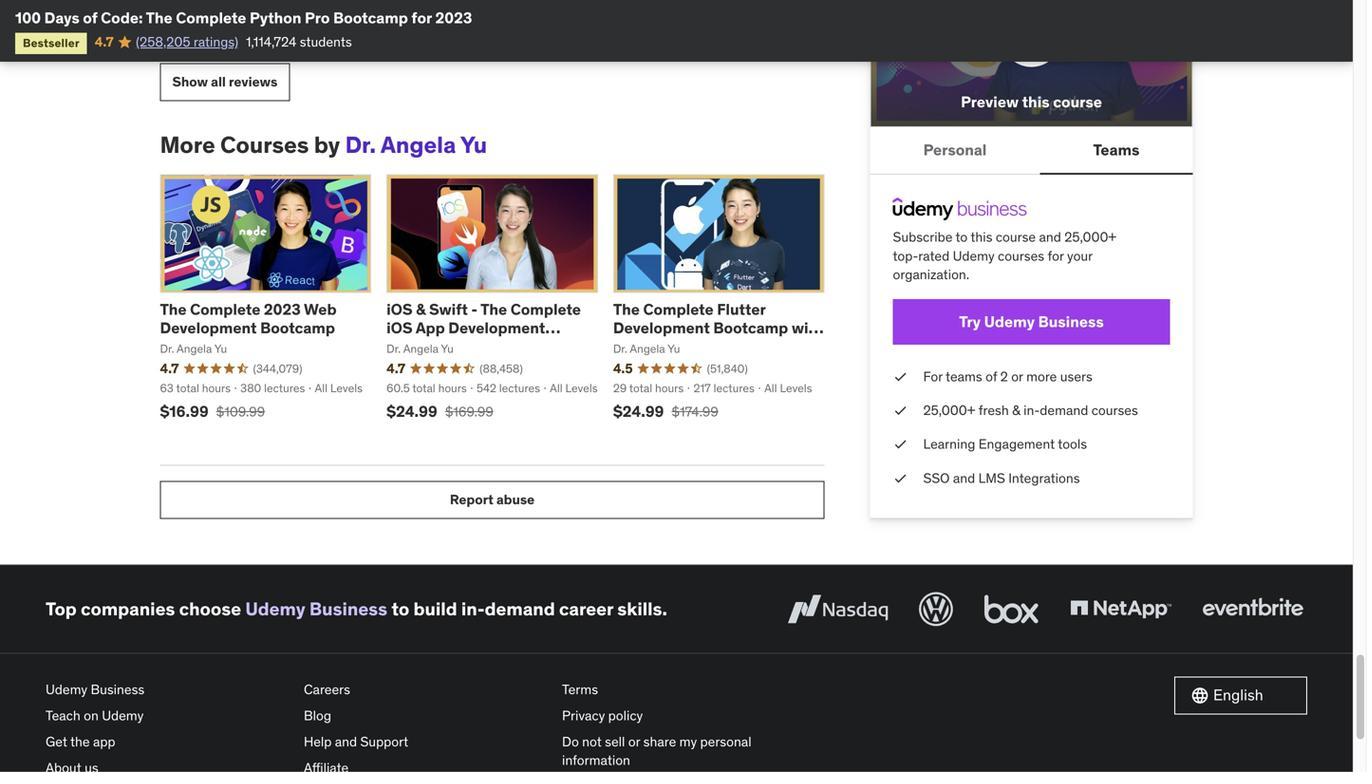 Task type: locate. For each thing, give the bounding box(es) containing it.
dr. up 60.5
[[387, 341, 401, 356]]

development up 4.5
[[613, 318, 710, 337]]

total for the complete 2023 web development bootcamp
[[176, 381, 199, 396]]

more
[[160, 131, 215, 159]]

to left build
[[392, 597, 410, 620]]

report abuse
[[450, 491, 535, 508]]

complete right '-'
[[511, 300, 581, 319]]

total
[[176, 381, 199, 396], [413, 381, 436, 396], [630, 381, 653, 396]]

1 horizontal spatial lectures
[[499, 381, 540, 396]]

more courses by dr. angela yu
[[160, 131, 487, 159]]

1 vertical spatial this
[[971, 229, 993, 246]]

1 horizontal spatial 2023
[[436, 8, 472, 28]]

1 horizontal spatial and
[[954, 469, 976, 487]]

0 horizontal spatial 2023
[[264, 300, 301, 319]]

xsmall image left fresh
[[893, 401, 909, 420]]

2 horizontal spatial all
[[765, 381, 778, 396]]

dr. angela yu for dart
[[613, 341, 681, 356]]

angela inside the complete 2023 web development bootcamp dr. angela yu
[[177, 341, 212, 356]]

xsmall image left the learning
[[893, 435, 909, 454]]

1 development from the left
[[160, 318, 257, 337]]

0 horizontal spatial levels
[[330, 381, 363, 396]]

this inside subscribe to this course and 25,000+ top‑rated udemy courses for your organization.
[[971, 229, 993, 246]]

0 horizontal spatial and
[[335, 733, 357, 750]]

teach
[[46, 707, 80, 724]]

1 vertical spatial 25,000+
[[924, 402, 976, 419]]

2023
[[436, 8, 472, 28], [264, 300, 301, 319]]

2 horizontal spatial lectures
[[714, 381, 755, 396]]

xsmall image left for
[[893, 368, 909, 386]]

0 horizontal spatial development
[[160, 318, 257, 337]]

abuse
[[497, 491, 535, 508]]

1 hours from the left
[[202, 381, 231, 396]]

$24.99 down 29 total hours
[[613, 402, 664, 421]]

learning engagement tools
[[924, 436, 1088, 453]]

business
[[1039, 312, 1104, 331], [310, 597, 388, 620], [91, 681, 145, 698]]

1 vertical spatial 2023
[[264, 300, 301, 319]]

all right 217 lectures
[[765, 381, 778, 396]]

25,000+ fresh & in-demand courses
[[924, 402, 1139, 419]]

0 horizontal spatial all levels
[[315, 381, 363, 396]]

for inside subscribe to this course and 25,000+ top‑rated udemy courses for your organization.
[[1048, 247, 1064, 264]]

$24.99 $174.99
[[613, 402, 719, 421]]

udemy business link up get the app link
[[46, 677, 289, 703]]

1 horizontal spatial for
[[1048, 247, 1064, 264]]

0 vertical spatial and
[[1040, 229, 1062, 246]]

courses inside subscribe to this course and 25,000+ top‑rated udemy courses for your organization.
[[998, 247, 1045, 264]]

bootcamp inside the complete 2023 web development bootcamp dr. angela yu
[[260, 318, 335, 337]]

63 total hours
[[160, 381, 231, 396]]

all levels for the complete flutter development bootcamp with dart
[[765, 381, 813, 396]]

2 xsmall image from the top
[[893, 435, 909, 454]]

1 $24.99 from the left
[[387, 402, 438, 421]]

3 lectures from the left
[[714, 381, 755, 396]]

2 dr. angela yu from the left
[[613, 341, 681, 356]]

get the app link
[[46, 729, 289, 755]]

blog link
[[304, 703, 547, 729]]

3 development from the left
[[613, 318, 710, 337]]

bootcamp up (51,840)
[[714, 318, 789, 337]]

lectures
[[264, 381, 305, 396], [499, 381, 540, 396], [714, 381, 755, 396]]

of right days
[[83, 8, 97, 28]]

information
[[562, 752, 631, 769]]

to inside subscribe to this course and 25,000+ top‑rated udemy courses for your organization.
[[956, 229, 968, 246]]

4.7 up 63
[[160, 360, 179, 377]]

1 lectures from the left
[[264, 381, 305, 396]]

60.5 total hours
[[387, 381, 467, 396]]

sso and lms integrations
[[924, 469, 1081, 487]]

380
[[240, 381, 261, 396]]

hours up $24.99 $169.99
[[438, 381, 467, 396]]

2 development from the left
[[449, 318, 546, 337]]

in- right build
[[461, 597, 485, 620]]

courses left your
[[998, 247, 1045, 264]]

0 horizontal spatial for
[[412, 8, 432, 28]]

4.7 for ios & swift - the complete ios app development bootcamp
[[387, 360, 406, 377]]

tab list containing personal
[[871, 127, 1194, 175]]

of for code:
[[83, 8, 97, 28]]

1 xsmall image from the top
[[893, 401, 909, 420]]

angela up 63 total hours
[[177, 341, 212, 356]]

skills.
[[618, 597, 668, 620]]

(258,205 ratings)
[[136, 33, 238, 50]]

or right sell
[[629, 733, 640, 750]]

udemy business teach on udemy get the app
[[46, 681, 145, 750]]

0 horizontal spatial $24.99
[[387, 402, 438, 421]]

and
[[1040, 229, 1062, 246], [954, 469, 976, 487], [335, 733, 357, 750]]

your
[[1068, 247, 1093, 264]]

& right fresh
[[1013, 402, 1021, 419]]

1 vertical spatial business
[[310, 597, 388, 620]]

development up (88,458)
[[449, 318, 546, 337]]

of for 2
[[986, 368, 998, 385]]

for
[[412, 8, 432, 28], [1048, 247, 1064, 264]]

and right help
[[335, 733, 357, 750]]

100
[[15, 8, 41, 28]]

3 all levels from the left
[[765, 381, 813, 396]]

2 all from the left
[[550, 381, 563, 396]]

0 vertical spatial &
[[416, 300, 426, 319]]

1 vertical spatial course
[[996, 229, 1036, 246]]

3 all from the left
[[765, 381, 778, 396]]

development inside 'ios & swift - the complete ios app development bootcamp'
[[449, 318, 546, 337]]

in- down more
[[1024, 402, 1040, 419]]

dr. angela yu link
[[345, 131, 487, 159]]

1 horizontal spatial business
[[310, 597, 388, 620]]

2 horizontal spatial and
[[1040, 229, 1062, 246]]

1 horizontal spatial $24.99
[[613, 402, 664, 421]]

all levels left 29
[[550, 381, 598, 396]]

2 horizontal spatial 4.7
[[387, 360, 406, 377]]

of left 2
[[986, 368, 998, 385]]

25,000+ inside subscribe to this course and 25,000+ top‑rated udemy courses for your organization.
[[1065, 229, 1117, 246]]

this right preview
[[1023, 92, 1050, 112]]

tools
[[1058, 436, 1088, 453]]

lectures down 344079 reviews element on the left top of page
[[264, 381, 305, 396]]

$174.99
[[672, 403, 719, 420]]

the right '-'
[[481, 300, 507, 319]]

1 horizontal spatial demand
[[1040, 402, 1089, 419]]

development up 63 total hours
[[160, 318, 257, 337]]

1 horizontal spatial 25,000+
[[1065, 229, 1117, 246]]

2 total from the left
[[413, 381, 436, 396]]

1 horizontal spatial or
[[1012, 368, 1024, 385]]

course up teams
[[1054, 92, 1103, 112]]

complete up (344,079) at the left
[[190, 300, 261, 319]]

542 lectures
[[477, 381, 540, 396]]

1 horizontal spatial development
[[449, 318, 546, 337]]

business up users
[[1039, 312, 1104, 331]]

or inside terms privacy policy do not sell or share my personal information
[[629, 733, 640, 750]]

0 vertical spatial 2023
[[436, 8, 472, 28]]

63
[[160, 381, 174, 396]]

nasdaq image
[[784, 588, 893, 630]]

1 vertical spatial xsmall image
[[893, 469, 909, 488]]

dr. angela yu up 4.5
[[613, 341, 681, 356]]

0 vertical spatial business
[[1039, 312, 1104, 331]]

& left swift
[[416, 300, 426, 319]]

1,114,724 students
[[246, 33, 352, 50]]

1 horizontal spatial hours
[[438, 381, 467, 396]]

(258,205
[[136, 33, 190, 50]]

hours up $16.99 $109.99
[[202, 381, 231, 396]]

to down udemy business 'image'
[[956, 229, 968, 246]]

0 vertical spatial to
[[956, 229, 968, 246]]

xsmall image for sso
[[893, 469, 909, 488]]

business up on at the bottom left
[[91, 681, 145, 698]]

2 all levels from the left
[[550, 381, 598, 396]]

total right 63
[[176, 381, 199, 396]]

show
[[172, 73, 208, 90]]

code:
[[101, 8, 143, 28]]

swift
[[429, 300, 468, 319]]

$24.99 for the complete flutter development bootcamp with dart
[[613, 402, 664, 421]]

1 all from the left
[[315, 381, 328, 396]]

2 xsmall image from the top
[[893, 469, 909, 488]]

my
[[680, 733, 697, 750]]

1 dr. angela yu from the left
[[387, 341, 454, 356]]

1 horizontal spatial dr. angela yu
[[613, 341, 681, 356]]

0 horizontal spatial dr. angela yu
[[387, 341, 454, 356]]

2 vertical spatial and
[[335, 733, 357, 750]]

1 total from the left
[[176, 381, 199, 396]]

angela
[[381, 131, 456, 159], [177, 341, 212, 356], [403, 341, 439, 356], [630, 341, 665, 356]]

2 hours from the left
[[438, 381, 467, 396]]

(88,458)
[[480, 361, 523, 376]]

business up the careers
[[310, 597, 388, 620]]

share
[[644, 733, 677, 750]]

0 horizontal spatial hours
[[202, 381, 231, 396]]

lectures down 51840 reviews element
[[714, 381, 755, 396]]

1 xsmall image from the top
[[893, 368, 909, 386]]

help
[[304, 733, 332, 750]]

personal button
[[871, 127, 1041, 173]]

all levels left 60.5
[[315, 381, 363, 396]]

2 ios from the top
[[387, 318, 413, 337]]

1 vertical spatial or
[[629, 733, 640, 750]]

total right 60.5
[[413, 381, 436, 396]]

courses down users
[[1092, 402, 1139, 419]]

all right 380 lectures at the left
[[315, 381, 328, 396]]

all levels down with
[[765, 381, 813, 396]]

all right 542 lectures
[[550, 381, 563, 396]]

2 levels from the left
[[566, 381, 598, 396]]

udemy up organization.
[[953, 247, 995, 264]]

0 horizontal spatial or
[[629, 733, 640, 750]]

course
[[1054, 92, 1103, 112], [996, 229, 1036, 246]]

0 vertical spatial courses
[[998, 247, 1045, 264]]

2 vertical spatial business
[[91, 681, 145, 698]]

1 horizontal spatial this
[[1023, 92, 1050, 112]]

levels left 60.5
[[330, 381, 363, 396]]

tab list
[[871, 127, 1194, 175]]

2 $24.99 from the left
[[613, 402, 664, 421]]

the inside 'the complete flutter development bootcamp with dart'
[[613, 300, 640, 319]]

development
[[160, 318, 257, 337], [449, 318, 546, 337], [613, 318, 710, 337]]

2 horizontal spatial development
[[613, 318, 710, 337]]

lectures down 88458 reviews element
[[499, 381, 540, 396]]

udemy right try
[[985, 312, 1035, 331]]

0 vertical spatial of
[[83, 8, 97, 28]]

2 horizontal spatial total
[[630, 381, 653, 396]]

web
[[304, 300, 337, 319]]

$24.99 for ios & swift - the complete ios app development bootcamp
[[387, 402, 438, 421]]

eventbrite image
[[1199, 588, 1308, 630]]

angela up 4.5
[[630, 341, 665, 356]]

pro
[[305, 8, 330, 28]]

ios
[[387, 300, 413, 319], [387, 318, 413, 337]]

all for ios & swift - the complete ios app development bootcamp
[[550, 381, 563, 396]]

the inside 'ios & swift - the complete ios app development bootcamp'
[[481, 300, 507, 319]]

complete up dart
[[643, 300, 714, 319]]

$24.99
[[387, 402, 438, 421], [613, 402, 664, 421]]

0 vertical spatial xsmall image
[[893, 368, 909, 386]]

levels for the complete flutter development bootcamp with dart
[[780, 381, 813, 396]]

courses
[[998, 247, 1045, 264], [1092, 402, 1139, 419]]

0 horizontal spatial demand
[[485, 597, 555, 620]]

0 horizontal spatial business
[[91, 681, 145, 698]]

for teams of 2 or more users
[[924, 368, 1093, 385]]

0 vertical spatial this
[[1023, 92, 1050, 112]]

25,000+ up the learning
[[924, 402, 976, 419]]

demand left the career
[[485, 597, 555, 620]]

all levels
[[315, 381, 363, 396], [550, 381, 598, 396], [765, 381, 813, 396]]

0 horizontal spatial total
[[176, 381, 199, 396]]

complete inside 'ios & swift - the complete ios app development bootcamp'
[[511, 300, 581, 319]]

the up 63
[[160, 300, 187, 319]]

show all reviews
[[172, 73, 278, 90]]

0 vertical spatial udemy business link
[[245, 597, 388, 620]]

udemy business link up the careers
[[245, 597, 388, 620]]

dr.
[[345, 131, 376, 159], [160, 341, 174, 356], [387, 341, 401, 356], [613, 341, 628, 356]]

2
[[1001, 368, 1009, 385]]

1 vertical spatial of
[[986, 368, 998, 385]]

this down udemy business 'image'
[[971, 229, 993, 246]]

217 lectures
[[694, 381, 755, 396]]

total right 29
[[630, 381, 653, 396]]

bootcamp up 'students'
[[333, 8, 408, 28]]

xsmall image
[[893, 401, 909, 420], [893, 469, 909, 488]]

0 horizontal spatial courses
[[998, 247, 1045, 264]]

$24.99 down 60.5
[[387, 402, 438, 421]]

1 horizontal spatial to
[[956, 229, 968, 246]]

course inside preview this course button
[[1054, 92, 1103, 112]]

1 horizontal spatial courses
[[1092, 402, 1139, 419]]

levels for ios & swift - the complete ios app development bootcamp
[[566, 381, 598, 396]]

lectures for the complete flutter development bootcamp with dart
[[714, 381, 755, 396]]

demand up tools
[[1040, 402, 1089, 419]]

levels down with
[[780, 381, 813, 396]]

0 vertical spatial or
[[1012, 368, 1024, 385]]

2 horizontal spatial levels
[[780, 381, 813, 396]]

xsmall image
[[893, 368, 909, 386], [893, 435, 909, 454]]

organization.
[[893, 266, 970, 283]]

0 vertical spatial for
[[412, 8, 432, 28]]

1 horizontal spatial all
[[550, 381, 563, 396]]

days
[[44, 8, 80, 28]]

0 vertical spatial xsmall image
[[893, 401, 909, 420]]

1 horizontal spatial 4.7
[[160, 360, 179, 377]]

all for the complete 2023 web development bootcamp
[[315, 381, 328, 396]]

0 horizontal spatial &
[[416, 300, 426, 319]]

0 horizontal spatial course
[[996, 229, 1036, 246]]

&
[[416, 300, 426, 319], [1013, 402, 1021, 419]]

0 vertical spatial 25,000+
[[1065, 229, 1117, 246]]

1 horizontal spatial levels
[[566, 381, 598, 396]]

0 horizontal spatial of
[[83, 8, 97, 28]]

1 vertical spatial in-
[[461, 597, 485, 620]]

2 lectures from the left
[[499, 381, 540, 396]]

complete inside 'the complete flutter development bootcamp with dart'
[[643, 300, 714, 319]]

the up dart
[[613, 300, 640, 319]]

and right sso
[[954, 469, 976, 487]]

levels left 29
[[566, 381, 598, 396]]

the complete 2023 web development bootcamp link
[[160, 300, 337, 337]]

1 vertical spatial to
[[392, 597, 410, 620]]

total for the complete flutter development bootcamp with dart
[[630, 381, 653, 396]]

1 vertical spatial &
[[1013, 402, 1021, 419]]

dr. up 63
[[160, 341, 174, 356]]

reviews
[[229, 73, 278, 90]]

25,000+ up your
[[1065, 229, 1117, 246]]

bootcamp up 60.5 total hours
[[387, 336, 462, 356]]

complete
[[176, 8, 246, 28], [190, 300, 261, 319], [511, 300, 581, 319], [643, 300, 714, 319]]

business inside udemy business teach on udemy get the app
[[91, 681, 145, 698]]

2023 inside the complete 2023 web development bootcamp dr. angela yu
[[264, 300, 301, 319]]

1 horizontal spatial of
[[986, 368, 998, 385]]

3 levels from the left
[[780, 381, 813, 396]]

volkswagen image
[[916, 588, 957, 630]]

and inside the careers blog help and support
[[335, 733, 357, 750]]

or right 2
[[1012, 368, 1024, 385]]

1 vertical spatial for
[[1048, 247, 1064, 264]]

2 horizontal spatial all levels
[[765, 381, 813, 396]]

1 horizontal spatial total
[[413, 381, 436, 396]]

not
[[582, 733, 602, 750]]

2 horizontal spatial business
[[1039, 312, 1104, 331]]

0 vertical spatial course
[[1054, 92, 1103, 112]]

dr. inside the complete 2023 web development bootcamp dr. angela yu
[[160, 341, 174, 356]]

app
[[416, 318, 445, 337]]

3 hours from the left
[[655, 381, 684, 396]]

xsmall image left sso
[[893, 469, 909, 488]]

development inside 'the complete flutter development bootcamp with dart'
[[613, 318, 710, 337]]

1 horizontal spatial in-
[[1024, 402, 1040, 419]]

box image
[[980, 588, 1044, 630]]

bootcamp up (344,079) at the left
[[260, 318, 335, 337]]

1 vertical spatial courses
[[1092, 402, 1139, 419]]

dr. angela yu down app
[[387, 341, 454, 356]]

udemy right on at the bottom left
[[102, 707, 144, 724]]

2 horizontal spatial hours
[[655, 381, 684, 396]]

dart
[[613, 336, 645, 356]]

3 total from the left
[[630, 381, 653, 396]]

xsmall image for learning
[[893, 435, 909, 454]]

0 horizontal spatial lectures
[[264, 381, 305, 396]]

1 horizontal spatial &
[[1013, 402, 1021, 419]]

total for ios & swift - the complete ios app development bootcamp
[[413, 381, 436, 396]]

-
[[472, 300, 478, 319]]

hours up $24.99 $174.99
[[655, 381, 684, 396]]

4.7 up 60.5
[[387, 360, 406, 377]]

course down udemy business 'image'
[[996, 229, 1036, 246]]

88458 reviews element
[[480, 361, 523, 377]]

4.7 down the code:
[[95, 33, 114, 50]]

0 horizontal spatial this
[[971, 229, 993, 246]]

1 horizontal spatial all levels
[[550, 381, 598, 396]]

of
[[83, 8, 97, 28], [986, 368, 998, 385]]

1 horizontal spatial course
[[1054, 92, 1103, 112]]

1 vertical spatial xsmall image
[[893, 435, 909, 454]]

0 horizontal spatial all
[[315, 381, 328, 396]]

and up try udemy business
[[1040, 229, 1062, 246]]



Task type: vqa. For each thing, say whether or not it's contained in the screenshot.
for inside Subscribe to this course and 25,000+ top‑rated Udemy courses for your organization.
yes



Task type: describe. For each thing, give the bounding box(es) containing it.
top companies choose udemy business to build in-demand career skills.
[[46, 597, 668, 620]]

0 horizontal spatial to
[[392, 597, 410, 620]]

do
[[562, 733, 579, 750]]

english button
[[1175, 677, 1308, 715]]

$16.99
[[160, 402, 209, 421]]

hours for ios & swift - the complete ios app development bootcamp
[[438, 381, 467, 396]]

xsmall image for 25,000+
[[893, 401, 909, 420]]

with
[[792, 318, 824, 337]]

mark review by sam f. as unhelpful image
[[249, 15, 268, 34]]

angela right by
[[381, 131, 456, 159]]

preview this course
[[961, 92, 1103, 112]]

all
[[211, 73, 226, 90]]

teams
[[946, 368, 983, 385]]

100 days of code: the complete python pro bootcamp for 2023
[[15, 8, 472, 28]]

lms
[[979, 469, 1006, 487]]

60.5
[[387, 381, 410, 396]]

1 vertical spatial udemy business link
[[46, 677, 289, 703]]

choose
[[179, 597, 241, 620]]

development inside the complete 2023 web development bootcamp dr. angela yu
[[160, 318, 257, 337]]

build
[[414, 597, 457, 620]]

subscribe to this course and 25,000+ top‑rated udemy courses for your organization.
[[893, 229, 1117, 283]]

complete inside the complete 2023 web development bootcamp dr. angela yu
[[190, 300, 261, 319]]

careers blog help and support
[[304, 681, 409, 750]]

0 vertical spatial demand
[[1040, 402, 1089, 419]]

dr. right by
[[345, 131, 376, 159]]

careers
[[304, 681, 350, 698]]

yu inside the complete 2023 web development bootcamp dr. angela yu
[[214, 341, 227, 356]]

support
[[360, 733, 409, 750]]

try udemy business link
[[893, 299, 1171, 345]]

top
[[46, 597, 77, 620]]

4.5
[[613, 360, 633, 377]]

do not sell or share my personal information button
[[562, 729, 805, 772]]

learning
[[924, 436, 976, 453]]

and inside subscribe to this course and 25,000+ top‑rated udemy courses for your organization.
[[1040, 229, 1062, 246]]

terms link
[[562, 677, 805, 703]]

1 levels from the left
[[330, 381, 363, 396]]

netapp image
[[1067, 588, 1176, 630]]

try udemy business
[[960, 312, 1104, 331]]

preview
[[961, 92, 1019, 112]]

dr. up 4.5
[[613, 341, 628, 356]]

1,114,724
[[246, 33, 297, 50]]

teams
[[1094, 140, 1140, 160]]

0 horizontal spatial in-
[[461, 597, 485, 620]]

privacy policy link
[[562, 703, 805, 729]]

personal
[[924, 140, 987, 160]]

get
[[46, 733, 67, 750]]

0 horizontal spatial 4.7
[[95, 33, 114, 50]]

complete up ratings)
[[176, 8, 246, 28]]

report
[[450, 491, 494, 508]]

1 vertical spatial demand
[[485, 597, 555, 620]]

subscribe
[[893, 229, 953, 246]]

python
[[250, 8, 302, 28]]

for for 2023
[[412, 8, 432, 28]]

teams button
[[1041, 127, 1194, 173]]

udemy right choose
[[245, 597, 306, 620]]

ios & swift - the complete ios app development bootcamp
[[387, 300, 581, 356]]

for for your
[[1048, 247, 1064, 264]]

dr. angela yu for ios
[[387, 341, 454, 356]]

personal
[[701, 733, 752, 750]]

bestseller
[[23, 36, 80, 50]]

51840 reviews element
[[707, 361, 748, 377]]

$109.99
[[216, 403, 265, 420]]

terms privacy policy do not sell or share my personal information
[[562, 681, 752, 769]]

the complete flutter development bootcamp with dart link
[[613, 300, 824, 356]]

xsmall image for for
[[893, 368, 909, 386]]

by
[[314, 131, 340, 159]]

bootcamp inside 'the complete flutter development bootcamp with dart'
[[714, 318, 789, 337]]

helpful?
[[160, 17, 202, 31]]

show all reviews button
[[160, 63, 290, 101]]

flutter
[[717, 300, 766, 319]]

(344,079)
[[253, 361, 303, 376]]

all for the complete flutter development bootcamp with dart
[[765, 381, 778, 396]]

sell
[[605, 733, 625, 750]]

students
[[300, 33, 352, 50]]

& inside 'ios & swift - the complete ios app development bootcamp'
[[416, 300, 426, 319]]

the complete flutter development bootcamp with dart
[[613, 300, 824, 356]]

all levels for ios & swift - the complete ios app development bootcamp
[[550, 381, 598, 396]]

try
[[960, 312, 981, 331]]

integrations
[[1009, 469, 1081, 487]]

542
[[477, 381, 497, 396]]

udemy inside subscribe to this course and 25,000+ top‑rated udemy courses for your organization.
[[953, 247, 995, 264]]

the inside the complete 2023 web development bootcamp dr. angela yu
[[160, 300, 187, 319]]

mark review by sam f. as helpful image
[[213, 15, 232, 34]]

344079 reviews element
[[253, 361, 303, 377]]

course inside subscribe to this course and 25,000+ top‑rated udemy courses for your organization.
[[996, 229, 1036, 246]]

0 horizontal spatial 25,000+
[[924, 402, 976, 419]]

29 total hours
[[613, 381, 684, 396]]

217
[[694, 381, 711, 396]]

the
[[70, 733, 90, 750]]

lectures for the complete 2023 web development bootcamp
[[264, 381, 305, 396]]

careers link
[[304, 677, 547, 703]]

app
[[93, 733, 115, 750]]

(51,840)
[[707, 361, 748, 376]]

4.7 for the complete 2023 web development bootcamp
[[160, 360, 179, 377]]

top‑rated
[[893, 247, 950, 264]]

report abuse button
[[160, 481, 825, 519]]

small image
[[1191, 686, 1210, 705]]

380 lectures
[[240, 381, 305, 396]]

1 ios from the top
[[387, 300, 413, 319]]

udemy business image
[[893, 198, 1027, 221]]

hours for the complete 2023 web development bootcamp
[[202, 381, 231, 396]]

terms
[[562, 681, 598, 698]]

bootcamp inside 'ios & swift - the complete ios app development bootcamp'
[[387, 336, 462, 356]]

angela down app
[[403, 341, 439, 356]]

udemy up teach in the bottom left of the page
[[46, 681, 87, 698]]

1 vertical spatial and
[[954, 469, 976, 487]]

blog
[[304, 707, 331, 724]]

1 all levels from the left
[[315, 381, 363, 396]]

0 vertical spatial in-
[[1024, 402, 1040, 419]]

fresh
[[979, 402, 1009, 419]]

ratings)
[[194, 33, 238, 50]]

$169.99
[[445, 403, 494, 420]]

lectures for ios & swift - the complete ios app development bootcamp
[[499, 381, 540, 396]]

ios & swift - the complete ios app development bootcamp link
[[387, 300, 581, 356]]

$16.99 $109.99
[[160, 402, 265, 421]]

this inside button
[[1023, 92, 1050, 112]]

the up (258,205
[[146, 8, 173, 28]]

users
[[1061, 368, 1093, 385]]

29
[[613, 381, 627, 396]]

policy
[[609, 707, 643, 724]]

hours for the complete flutter development bootcamp with dart
[[655, 381, 684, 396]]

on
[[84, 707, 99, 724]]

courses
[[220, 131, 309, 159]]



